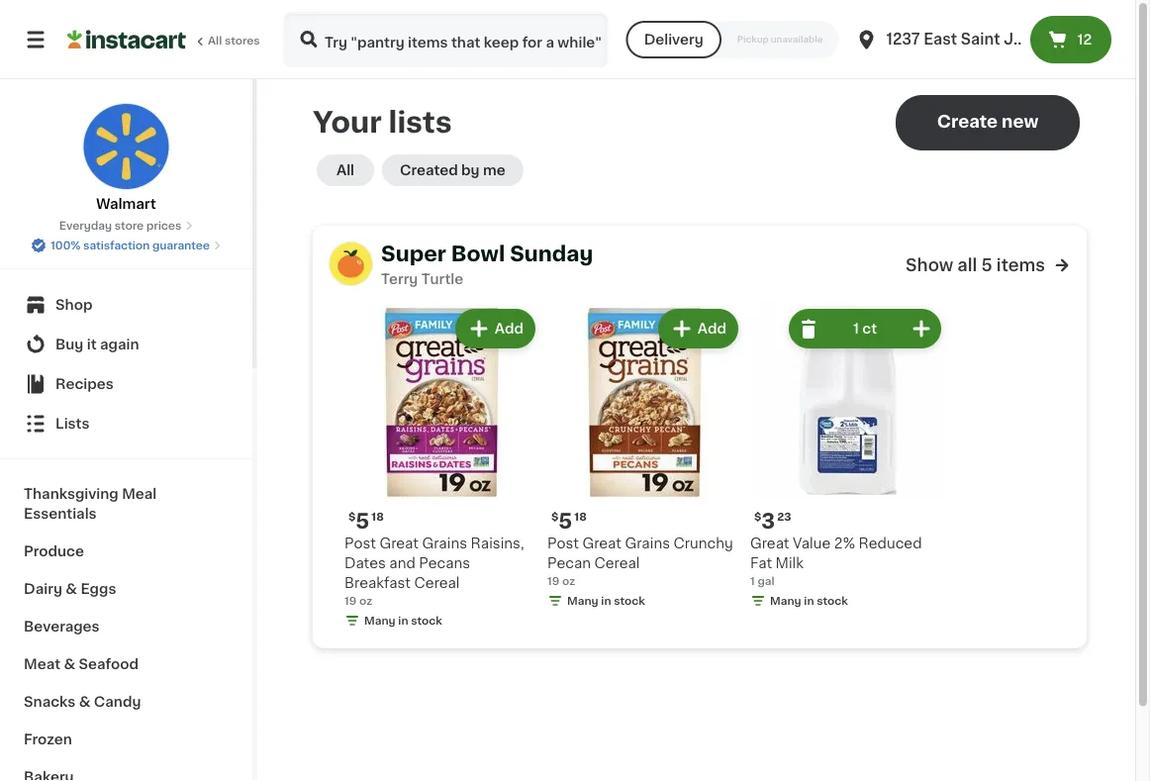 Task type: describe. For each thing, give the bounding box(es) containing it.
beverages link
[[12, 608, 241, 646]]

delivery button
[[626, 21, 722, 58]]

sunday
[[510, 243, 593, 264]]

beverages
[[24, 620, 100, 634]]

frozen
[[24, 733, 72, 747]]

in for oz
[[601, 596, 611, 606]]

100%
[[51, 240, 81, 251]]

gal
[[758, 576, 775, 587]]

reduced
[[859, 537, 922, 550]]

meat & seafood
[[24, 657, 139, 671]]

many for oz
[[567, 596, 599, 606]]

essentials
[[24, 507, 97, 521]]

raisins,
[[471, 537, 524, 550]]

2%
[[834, 537, 855, 550]]

everyday store prices link
[[59, 218, 193, 234]]

shop link
[[12, 285, 241, 325]]

remove great value 2% reduced fat milk image
[[797, 317, 821, 341]]

fat
[[750, 556, 772, 570]]

lists link
[[12, 404, 241, 444]]

dates
[[345, 556, 386, 570]]

grains for and
[[422, 537, 467, 550]]

thanksgiving meal essentials
[[24, 487, 157, 521]]

in for gal
[[804, 596, 814, 606]]

all stores link
[[67, 12, 261, 67]]

post for post great grains raisins, dates and pecans breakfast cereal
[[345, 537, 376, 550]]

bowl
[[451, 243, 505, 264]]

lists
[[389, 108, 452, 137]]

new
[[1002, 113, 1039, 130]]

buy it again
[[55, 338, 139, 351]]

many for breakfast
[[364, 615, 396, 626]]

again
[[100, 338, 139, 351]]

19 inside post great grains raisins, dates and pecans breakfast cereal 19 oz
[[345, 596, 357, 606]]

many in stock for gal
[[770, 596, 848, 606]]

stock for milk
[[817, 596, 848, 606]]

great inside great value 2% reduced fat milk 1 gal
[[750, 537, 790, 550]]

snacks & candy
[[24, 695, 141, 709]]

all button
[[317, 154, 374, 186]]

19 inside post great grains crunchy pecan cereal 19 oz
[[548, 576, 560, 587]]

snacks
[[24, 695, 76, 709]]

buy
[[55, 338, 84, 351]]

cereal inside post great grains crunchy pecan cereal 19 oz
[[595, 556, 640, 570]]

show all 5 items
[[906, 257, 1046, 274]]

$ 5 18 for post great grains raisins, dates and pecans breakfast cereal
[[349, 510, 384, 531]]

create new
[[937, 113, 1039, 130]]

18 for post great grains crunchy pecan cereal
[[575, 511, 587, 522]]

create new button
[[896, 95, 1080, 150]]

buy it again link
[[12, 325, 241, 364]]

james
[[1004, 32, 1055, 47]]

created by me
[[400, 163, 506, 177]]

created
[[400, 163, 458, 177]]

produce link
[[12, 533, 241, 570]]

it
[[87, 338, 97, 351]]

street
[[1059, 32, 1106, 47]]

& for dairy
[[66, 582, 77, 596]]

candy
[[94, 695, 141, 709]]

1237
[[887, 32, 920, 47]]

18 for post great grains raisins, dates and pecans breakfast cereal
[[372, 511, 384, 522]]

5 for post great grains crunchy pecan cereal
[[559, 510, 573, 531]]

pecans
[[419, 556, 470, 570]]

all stores
[[208, 35, 260, 46]]

thanksgiving
[[24, 487, 119, 501]]

everyday
[[59, 220, 112, 231]]

meal
[[122, 487, 157, 501]]

stock for cereal
[[614, 596, 645, 606]]

add button for crunchy
[[660, 311, 737, 347]]

cereal inside post great grains raisins, dates and pecans breakfast cereal 19 oz
[[414, 576, 460, 590]]

oz inside post great grains crunchy pecan cereal 19 oz
[[562, 576, 575, 587]]

thanksgiving meal essentials link
[[12, 475, 241, 533]]

breakfast
[[345, 576, 411, 590]]

stores
[[225, 35, 260, 46]]

in for breakfast
[[398, 615, 409, 626]]

meat
[[24, 657, 60, 671]]

create
[[937, 113, 998, 130]]

value
[[793, 537, 831, 550]]

post great grains crunchy pecan cereal 19 oz
[[548, 537, 734, 587]]

add for raisins,
[[495, 322, 524, 336]]

your lists
[[313, 108, 452, 137]]

stock for and
[[411, 615, 442, 626]]

everyday store prices
[[59, 220, 181, 231]]

shop
[[55, 298, 92, 312]]

turtle
[[422, 272, 464, 286]]

many for gal
[[770, 596, 802, 606]]

me
[[483, 163, 506, 177]]

instacart logo image
[[67, 28, 186, 51]]

$ for great value 2% reduced fat milk
[[754, 511, 762, 522]]

show
[[906, 257, 954, 274]]

1237 east saint james street button
[[855, 12, 1106, 67]]

all for all
[[337, 163, 355, 177]]

add for crunchy
[[698, 322, 727, 336]]

100% satisfaction guarantee
[[51, 240, 210, 251]]



Task type: locate. For each thing, give the bounding box(es) containing it.
18 up the pecan
[[575, 511, 587, 522]]

$ 5 18 up dates
[[349, 510, 384, 531]]

dairy & eggs link
[[12, 570, 241, 608]]

stock down post great grains raisins, dates and pecans breakfast cereal 19 oz
[[411, 615, 442, 626]]

1 horizontal spatial add button
[[660, 311, 737, 347]]

1 product group from the left
[[345, 305, 540, 633]]

store
[[115, 220, 144, 231]]

recipes link
[[12, 364, 241, 404]]

2 horizontal spatial in
[[804, 596, 814, 606]]

add left remove great value 2% reduced fat milk image
[[698, 322, 727, 336]]

3 great from the left
[[750, 537, 790, 550]]

0 horizontal spatial oz
[[359, 596, 372, 606]]

19
[[548, 576, 560, 587], [345, 596, 357, 606]]

prices
[[146, 220, 181, 231]]

many down "breakfast"
[[364, 615, 396, 626]]

meat & seafood link
[[12, 646, 241, 683]]

$ inside $ 3 23
[[754, 511, 762, 522]]

1 horizontal spatial 1
[[853, 322, 859, 336]]

all left stores
[[208, 35, 222, 46]]

18 up dates
[[372, 511, 384, 522]]

3 product group from the left
[[750, 305, 946, 613]]

stock down great value 2% reduced fat milk 1 gal
[[817, 596, 848, 606]]

in down "breakfast"
[[398, 615, 409, 626]]

2 $ from the left
[[551, 511, 559, 522]]

great inside post great grains raisins, dates and pecans breakfast cereal 19 oz
[[380, 537, 419, 550]]

0 vertical spatial all
[[208, 35, 222, 46]]

0 vertical spatial oz
[[562, 576, 575, 587]]

$
[[349, 511, 356, 522], [551, 511, 559, 522], [754, 511, 762, 522]]

1
[[853, 322, 859, 336], [750, 576, 755, 587]]

grains inside post great grains crunchy pecan cereal 19 oz
[[625, 537, 670, 550]]

2 product group from the left
[[548, 305, 743, 613]]

cereal right the pecan
[[595, 556, 640, 570]]

guarantee
[[152, 240, 210, 251]]

& for snacks
[[79, 695, 90, 709]]

1 add button from the left
[[457, 311, 534, 347]]

$ up dates
[[349, 511, 356, 522]]

$ up the pecan
[[551, 511, 559, 522]]

3
[[762, 510, 775, 531]]

0 horizontal spatial 5
[[356, 510, 370, 531]]

1 horizontal spatial post
[[548, 537, 579, 550]]

1 horizontal spatial 5
[[559, 510, 573, 531]]

1 horizontal spatial great
[[583, 537, 622, 550]]

2 add from the left
[[698, 322, 727, 336]]

1 horizontal spatial $
[[551, 511, 559, 522]]

many in stock down "breakfast"
[[364, 615, 442, 626]]

great for cereal
[[583, 537, 622, 550]]

1 $ 5 18 from the left
[[349, 510, 384, 531]]

add button
[[457, 311, 534, 347], [660, 311, 737, 347]]

0 horizontal spatial post
[[345, 537, 376, 550]]

23
[[777, 511, 792, 522]]

recipes
[[55, 377, 114, 391]]

seafood
[[79, 657, 139, 671]]

2 horizontal spatial stock
[[817, 596, 848, 606]]

by
[[461, 163, 480, 177]]

oz down "breakfast"
[[359, 596, 372, 606]]

$ 5 18 for post great grains crunchy pecan cereal
[[551, 510, 587, 531]]

2 horizontal spatial 5
[[982, 257, 993, 274]]

increment quantity of great value 2% reduced fat milk image
[[910, 317, 934, 341]]

12
[[1078, 33, 1092, 47]]

cereal
[[595, 556, 640, 570], [414, 576, 460, 590]]

product group containing 3
[[750, 305, 946, 613]]

many in stock down the milk
[[770, 596, 848, 606]]

& left eggs
[[66, 582, 77, 596]]

0 horizontal spatial $
[[349, 511, 356, 522]]

1 horizontal spatial in
[[601, 596, 611, 606]]

0 vertical spatial &
[[66, 582, 77, 596]]

0 horizontal spatial add button
[[457, 311, 534, 347]]

created by me button
[[382, 154, 524, 186]]

in
[[601, 596, 611, 606], [804, 596, 814, 606], [398, 615, 409, 626]]

1 horizontal spatial grains
[[625, 537, 670, 550]]

0 horizontal spatial cereal
[[414, 576, 460, 590]]

19 down "breakfast"
[[345, 596, 357, 606]]

oz
[[562, 576, 575, 587], [359, 596, 372, 606]]

saint
[[961, 32, 1000, 47]]

1 horizontal spatial $ 5 18
[[551, 510, 587, 531]]

$ for post great grains crunchy pecan cereal
[[551, 511, 559, 522]]

5 up dates
[[356, 510, 370, 531]]

in down great value 2% reduced fat milk 1 gal
[[804, 596, 814, 606]]

5
[[982, 257, 993, 274], [356, 510, 370, 531], [559, 510, 573, 531]]

in down post great grains crunchy pecan cereal 19 oz
[[601, 596, 611, 606]]

1 horizontal spatial stock
[[614, 596, 645, 606]]

1 post from the left
[[345, 537, 376, 550]]

1 vertical spatial cereal
[[414, 576, 460, 590]]

Search field
[[285, 14, 607, 65]]

walmart link
[[83, 103, 170, 214]]

1 vertical spatial all
[[337, 163, 355, 177]]

1 18 from the left
[[372, 511, 384, 522]]

add down super bowl sunday terry turtle
[[495, 322, 524, 336]]

dairy & eggs
[[24, 582, 116, 596]]

great for and
[[380, 537, 419, 550]]

1 horizontal spatial 19
[[548, 576, 560, 587]]

2 horizontal spatial product group
[[750, 305, 946, 613]]

2 18 from the left
[[575, 511, 587, 522]]

2 horizontal spatial many in stock
[[770, 596, 848, 606]]

1 horizontal spatial cereal
[[595, 556, 640, 570]]

grains inside post great grains raisins, dates and pecans breakfast cereal 19 oz
[[422, 537, 467, 550]]

2 horizontal spatial $
[[754, 511, 762, 522]]

oz down the pecan
[[562, 576, 575, 587]]

0 horizontal spatial in
[[398, 615, 409, 626]]

2 post from the left
[[548, 537, 579, 550]]

1 horizontal spatial 18
[[575, 511, 587, 522]]

grains left crunchy
[[625, 537, 670, 550]]

&
[[66, 582, 77, 596], [64, 657, 75, 671], [79, 695, 90, 709]]

1 horizontal spatial product group
[[548, 305, 743, 613]]

many in stock
[[567, 596, 645, 606], [770, 596, 848, 606], [364, 615, 442, 626]]

super bowl sunday terry turtle
[[381, 243, 593, 286]]

post inside post great grains crunchy pecan cereal 19 oz
[[548, 537, 579, 550]]

1 add from the left
[[495, 322, 524, 336]]

1 vertical spatial oz
[[359, 596, 372, 606]]

all
[[208, 35, 222, 46], [337, 163, 355, 177]]

2 grains from the left
[[625, 537, 670, 550]]

post great grains raisins, dates and pecans breakfast cereal 19 oz
[[345, 537, 524, 606]]

1 left ct
[[853, 322, 859, 336]]

1 horizontal spatial many in stock
[[567, 596, 645, 606]]

and
[[389, 556, 416, 570]]

& inside "link"
[[66, 582, 77, 596]]

add button for raisins,
[[457, 311, 534, 347]]

0 horizontal spatial grains
[[422, 537, 467, 550]]

east
[[924, 32, 958, 47]]

1237 east saint james street
[[887, 32, 1106, 47]]

0 horizontal spatial 19
[[345, 596, 357, 606]]

12 button
[[1031, 16, 1112, 63]]

great inside post great grains crunchy pecan cereal 19 oz
[[583, 537, 622, 550]]

0 horizontal spatial many in stock
[[364, 615, 442, 626]]

service type group
[[626, 21, 839, 58]]

many in stock for oz
[[567, 596, 645, 606]]

great up fat at right bottom
[[750, 537, 790, 550]]

1 left gal
[[750, 576, 755, 587]]

0 vertical spatial cereal
[[595, 556, 640, 570]]

all for all stores
[[208, 35, 222, 46]]

add
[[495, 322, 524, 336], [698, 322, 727, 336]]

milk
[[776, 556, 804, 570]]

post up the pecan
[[548, 537, 579, 550]]

19 down the pecan
[[548, 576, 560, 587]]

None search field
[[283, 12, 609, 67]]

1 grains from the left
[[422, 537, 467, 550]]

2 add button from the left
[[660, 311, 737, 347]]

1 great from the left
[[380, 537, 419, 550]]

100% satisfaction guarantee button
[[31, 234, 222, 253]]

1 ct
[[853, 322, 877, 336]]

great value 2% reduced fat milk 1 gal
[[750, 537, 922, 587]]

crunchy
[[674, 537, 734, 550]]

2 $ 5 18 from the left
[[551, 510, 587, 531]]

grains
[[422, 537, 467, 550], [625, 537, 670, 550]]

delivery
[[644, 33, 704, 47]]

0 horizontal spatial $ 5 18
[[349, 510, 384, 531]]

$ 3 23
[[754, 510, 792, 531]]

0 horizontal spatial product group
[[345, 305, 540, 633]]

0 horizontal spatial great
[[380, 537, 419, 550]]

1 vertical spatial 1
[[750, 576, 755, 587]]

5 up the pecan
[[559, 510, 573, 531]]

& right meat at the bottom
[[64, 657, 75, 671]]

your
[[313, 108, 382, 137]]

& for meat
[[64, 657, 75, 671]]

walmart
[[96, 197, 156, 211]]

stock down post great grains crunchy pecan cereal 19 oz
[[614, 596, 645, 606]]

produce
[[24, 545, 84, 558]]

5 right all
[[982, 257, 993, 274]]

oz inside post great grains raisins, dates and pecans breakfast cereal 19 oz
[[359, 596, 372, 606]]

great up "and"
[[380, 537, 419, 550]]

post inside post great grains raisins, dates and pecans breakfast cereal 19 oz
[[345, 537, 376, 550]]

1 vertical spatial 19
[[345, 596, 357, 606]]

many
[[567, 596, 599, 606], [770, 596, 802, 606], [364, 615, 396, 626]]

$ left 23
[[754, 511, 762, 522]]

walmart logo image
[[83, 103, 170, 190]]

frozen link
[[12, 721, 241, 758]]

dairy
[[24, 582, 62, 596]]

many down the pecan
[[567, 596, 599, 606]]

0 horizontal spatial add
[[495, 322, 524, 336]]

great
[[380, 537, 419, 550], [583, 537, 622, 550], [750, 537, 790, 550]]

2 horizontal spatial great
[[750, 537, 790, 550]]

all inside button
[[337, 163, 355, 177]]

1 vertical spatial &
[[64, 657, 75, 671]]

all down your
[[337, 163, 355, 177]]

$ for post great grains raisins, dates and pecans breakfast cereal
[[349, 511, 356, 522]]

great up the pecan
[[583, 537, 622, 550]]

grains for cereal
[[625, 537, 670, 550]]

many down gal
[[770, 596, 802, 606]]

many in stock down post great grains crunchy pecan cereal 19 oz
[[567, 596, 645, 606]]

$ 5 18 up the pecan
[[551, 510, 587, 531]]

3 $ from the left
[[754, 511, 762, 522]]

0 horizontal spatial all
[[208, 35, 222, 46]]

1 horizontal spatial all
[[337, 163, 355, 177]]

& left candy
[[79, 695, 90, 709]]

0 vertical spatial 19
[[548, 576, 560, 587]]

post
[[345, 537, 376, 550], [548, 537, 579, 550]]

all
[[958, 257, 978, 274]]

0 horizontal spatial 1
[[750, 576, 755, 587]]

5 for post great grains raisins, dates and pecans breakfast cereal
[[356, 510, 370, 531]]

post up dates
[[345, 537, 376, 550]]

terry
[[381, 272, 418, 286]]

pecan
[[548, 556, 591, 570]]

super
[[381, 243, 446, 264]]

1 inside great value 2% reduced fat milk 1 gal
[[750, 576, 755, 587]]

1 horizontal spatial many
[[567, 596, 599, 606]]

0 horizontal spatial many
[[364, 615, 396, 626]]

grains up pecans
[[422, 537, 467, 550]]

1 $ from the left
[[349, 511, 356, 522]]

many in stock for breakfast
[[364, 615, 442, 626]]

2 horizontal spatial many
[[770, 596, 802, 606]]

snacks & candy link
[[12, 683, 241, 721]]

1 horizontal spatial oz
[[562, 576, 575, 587]]

0 horizontal spatial stock
[[411, 615, 442, 626]]

satisfaction
[[83, 240, 150, 251]]

items
[[997, 257, 1046, 274]]

product group
[[345, 305, 540, 633], [548, 305, 743, 613], [750, 305, 946, 613]]

1 horizontal spatial add
[[698, 322, 727, 336]]

0 vertical spatial 1
[[853, 322, 859, 336]]

2 great from the left
[[583, 537, 622, 550]]

ct
[[863, 322, 877, 336]]

2 vertical spatial &
[[79, 695, 90, 709]]

post for post great grains crunchy pecan cereal
[[548, 537, 579, 550]]

cereal down pecans
[[414, 576, 460, 590]]

lists
[[55, 417, 90, 431]]

0 horizontal spatial 18
[[372, 511, 384, 522]]



Task type: vqa. For each thing, say whether or not it's contained in the screenshot.
the Post inside the Post Great Grains Raisins, Dates and Pecans Breakfast Cereal 19 oz
yes



